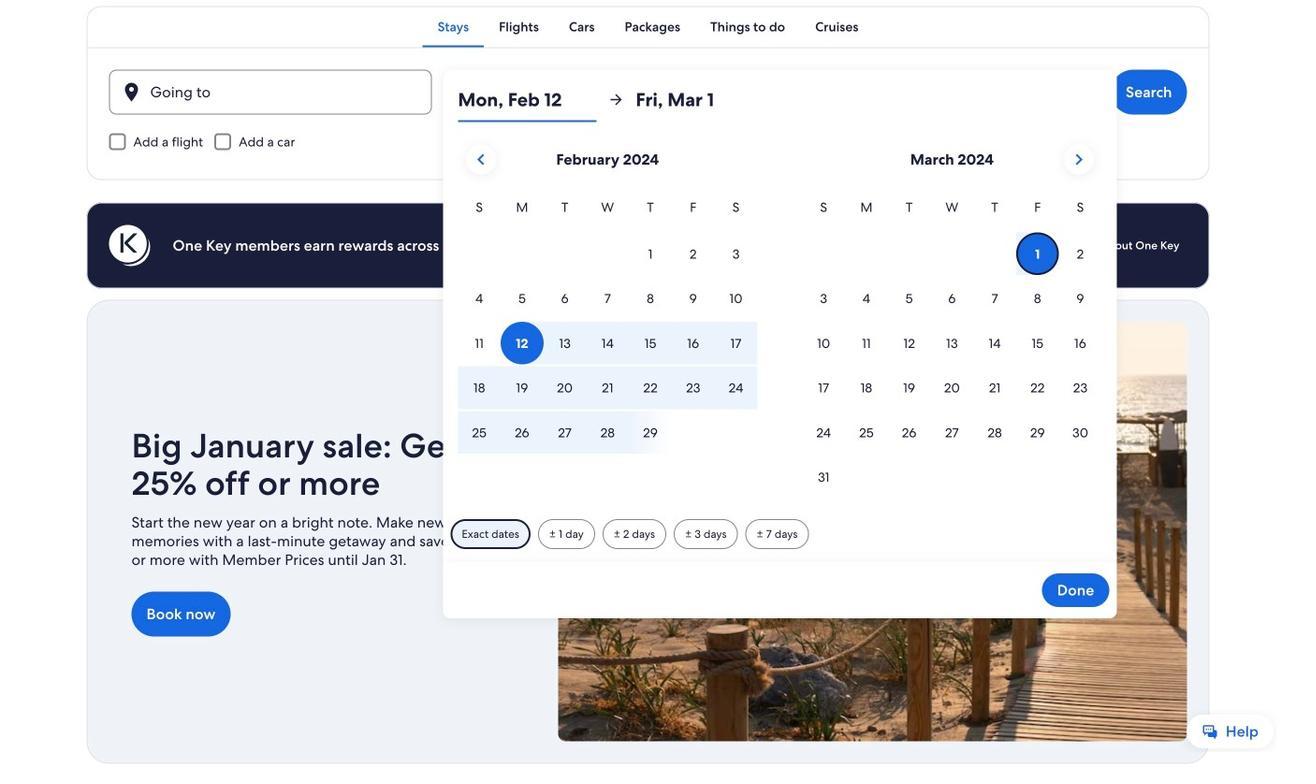 Task type: vqa. For each thing, say whether or not it's contained in the screenshot.
CANCUN FLIGHTS Image at the bottom left
no



Task type: describe. For each thing, give the bounding box(es) containing it.
next month image
[[1068, 148, 1090, 171]]

directional image
[[608, 91, 625, 108]]

march 2024 element
[[802, 197, 1102, 501]]

february 2024 element
[[458, 197, 758, 456]]



Task type: locate. For each thing, give the bounding box(es) containing it.
previous month image
[[470, 148, 492, 171]]

tab list
[[87, 6, 1210, 47]]

application
[[458, 137, 1102, 501]]



